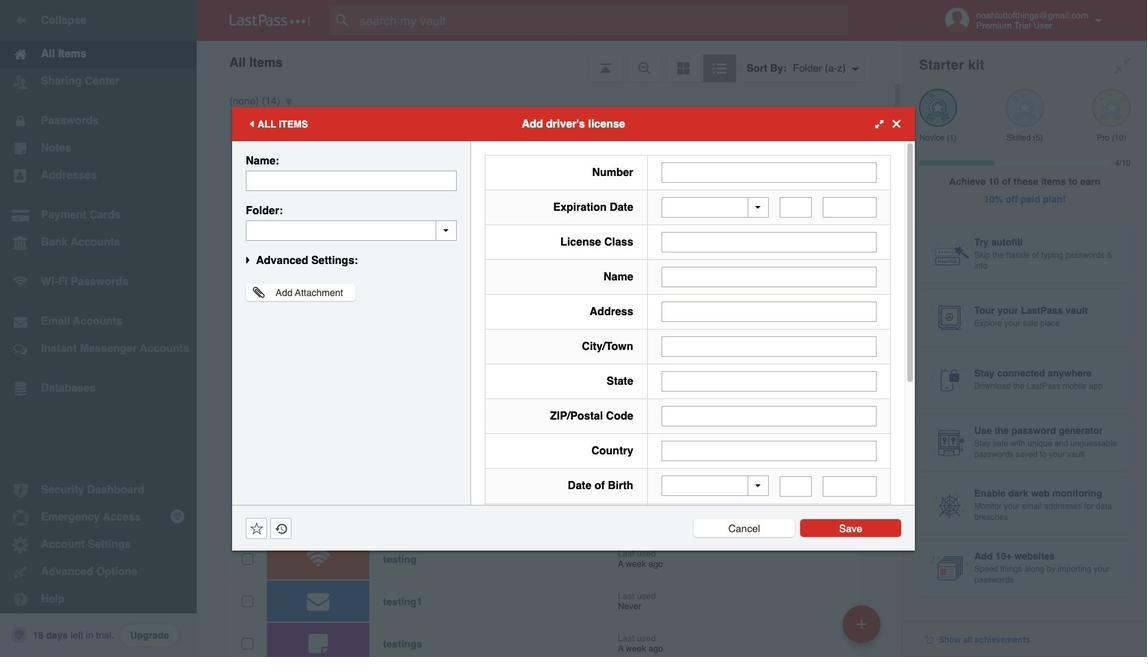 Task type: vqa. For each thing, say whether or not it's contained in the screenshot.
New item element
no



Task type: describe. For each thing, give the bounding box(es) containing it.
search my vault text field
[[329, 5, 875, 36]]

vault options navigation
[[197, 41, 903, 82]]



Task type: locate. For each thing, give the bounding box(es) containing it.
new item image
[[857, 620, 866, 629]]

main navigation navigation
[[0, 0, 197, 657]]

Search search field
[[329, 5, 875, 36]]

dialog
[[232, 107, 915, 657]]

None text field
[[661, 162, 877, 183], [246, 170, 457, 191], [246, 220, 457, 241], [661, 267, 877, 287], [661, 302, 877, 322], [661, 337, 877, 357], [661, 441, 877, 462], [780, 476, 812, 497], [823, 476, 877, 497], [661, 162, 877, 183], [246, 170, 457, 191], [246, 220, 457, 241], [661, 267, 877, 287], [661, 302, 877, 322], [661, 337, 877, 357], [661, 441, 877, 462], [780, 476, 812, 497], [823, 476, 877, 497]]

new item navigation
[[838, 601, 889, 657]]

None text field
[[780, 197, 812, 218], [823, 197, 877, 218], [661, 232, 877, 253], [661, 371, 877, 392], [661, 406, 877, 427], [780, 197, 812, 218], [823, 197, 877, 218], [661, 232, 877, 253], [661, 371, 877, 392], [661, 406, 877, 427]]

lastpass image
[[229, 14, 310, 27]]



